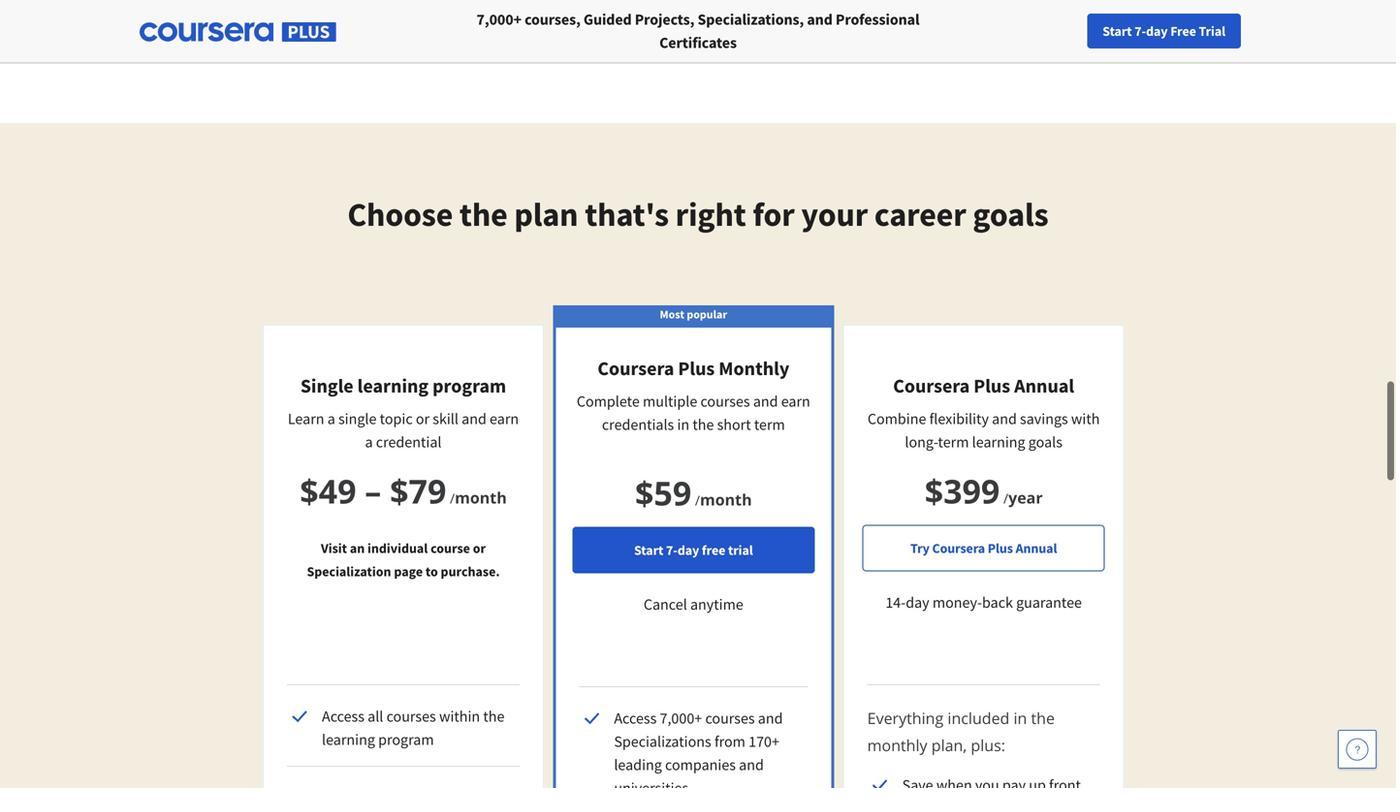 Task type: vqa. For each thing, say whether or not it's contained in the screenshot.
the topmost ANDES
no



Task type: describe. For each thing, give the bounding box(es) containing it.
start 7-day free trial button
[[1087, 14, 1241, 48]]

combine flexibility and savings with long-term learning goals
[[868, 409, 1100, 452]]

try coursera plus annual button
[[863, 525, 1105, 572]]

new
[[1076, 22, 1101, 40]]

coursera inside try coursera plus annual button
[[933, 540, 985, 557]]

specialization
[[307, 563, 391, 580]]

year
[[1009, 487, 1043, 508]]

career
[[875, 193, 967, 235]]

that's
[[585, 193, 669, 235]]

plus for $59
[[678, 356, 715, 381]]

the inside everything included in the monthly plan, plus:
[[1031, 708, 1055, 729]]

14-day money-back guarantee
[[886, 593, 1082, 612]]

$399 / year
[[925, 468, 1043, 514]]

professional
[[836, 10, 920, 29]]

combine
[[868, 409, 927, 429]]

money-
[[933, 593, 982, 612]]

$79
[[390, 468, 446, 514]]

all
[[368, 707, 383, 726]]

plan,
[[932, 735, 967, 756]]

plus:
[[971, 735, 1006, 756]]

and inside combine flexibility and savings with long-term learning goals
[[992, 409, 1017, 429]]

source: coursera learner outcomes survey 2020
[[542, 40, 855, 59]]

credential
[[376, 433, 442, 452]]

7,000+ courses, guided projects, specializations, and professional certificates
[[477, 10, 920, 52]]

anytime
[[691, 595, 744, 614]]

back
[[982, 593, 1013, 612]]

/ for $399
[[1004, 489, 1009, 508]]

visit
[[321, 540, 347, 557]]

start 7-day free trial
[[1103, 22, 1226, 40]]

free
[[1171, 22, 1197, 40]]

2 vertical spatial day
[[906, 593, 930, 612]]

coursera down guided
[[593, 40, 651, 59]]

credentials
[[602, 415, 674, 435]]

course
[[431, 540, 470, 557]]

complete
[[577, 392, 640, 411]]

cancel
[[644, 595, 687, 614]]

learning inside combine flexibility and savings with long-term learning goals
[[972, 433, 1026, 452]]

survey
[[776, 40, 821, 59]]

popular
[[687, 307, 728, 322]]

with
[[1072, 409, 1100, 429]]

$59
[[635, 470, 692, 515]]

cancel anytime
[[644, 595, 744, 614]]

certificates
[[660, 33, 737, 52]]

start for start 7-day free trial
[[634, 542, 664, 559]]

$59 / month
[[635, 470, 752, 515]]

outcomes
[[707, 40, 773, 59]]

complete multiple courses and earn credentials in the short term
[[577, 392, 811, 435]]

access for access 7,000+ courses and specializations from 170+ leading companies and universities
[[614, 709, 657, 728]]

single learning program
[[300, 374, 506, 398]]

show notifications image
[[1171, 24, 1194, 48]]

1 horizontal spatial your
[[1047, 22, 1073, 40]]

day for free
[[1146, 22, 1168, 40]]

2020
[[824, 40, 855, 59]]

for
[[753, 193, 795, 235]]

right
[[676, 193, 746, 235]]

trial
[[728, 542, 753, 559]]

savings
[[1020, 409, 1069, 429]]

choose
[[348, 193, 453, 235]]

purchase.
[[441, 563, 500, 580]]

plan
[[514, 193, 579, 235]]

courses for 7,000+
[[706, 709, 755, 728]]

coursera plus annual
[[893, 374, 1075, 398]]

1 horizontal spatial a
[[365, 433, 373, 452]]

learning inside access all courses within the learning program
[[322, 730, 375, 750]]

and inside 7,000+ courses, guided projects, specializations, and professional certificates
[[807, 10, 833, 29]]

earn inside learn a single topic or skill and earn a credential
[[490, 409, 519, 429]]

visit an individual course or specialization page to purchase.
[[307, 540, 500, 580]]

0 vertical spatial annual
[[1015, 374, 1075, 398]]

within
[[439, 707, 480, 726]]

in inside complete multiple courses and earn credentials in the short term
[[677, 415, 690, 435]]

start for start 7-day free trial
[[1103, 22, 1132, 40]]

most
[[660, 307, 685, 322]]

learn
[[288, 409, 324, 429]]

start 7-day free trial button
[[573, 527, 815, 574]]

guarantee
[[1017, 593, 1082, 612]]

monthly
[[868, 735, 928, 756]]

companies
[[665, 756, 736, 775]]

multiple
[[643, 392, 698, 411]]

single
[[338, 409, 377, 429]]

plus inside button
[[988, 540, 1013, 557]]

projects,
[[635, 10, 695, 29]]

coursera up the complete on the left of the page
[[598, 356, 674, 381]]

$49 – $79 / month
[[300, 468, 507, 514]]

specializations
[[614, 732, 712, 752]]

0 vertical spatial program
[[433, 374, 506, 398]]

coursera plus image
[[140, 22, 337, 42]]

access 7,000+ courses and specializations from 170+ leading companies and universities
[[614, 709, 783, 789]]

and inside complete multiple courses and earn credentials in the short term
[[753, 392, 778, 411]]



Task type: locate. For each thing, give the bounding box(es) containing it.
the
[[460, 193, 508, 235], [693, 415, 714, 435], [483, 707, 505, 726], [1031, 708, 1055, 729]]

term
[[754, 415, 785, 435], [938, 433, 969, 452]]

your right find
[[1047, 22, 1073, 40]]

0 horizontal spatial month
[[455, 487, 507, 508]]

and down 170+
[[739, 756, 764, 775]]

$399
[[925, 468, 1000, 514]]

and inside learn a single topic or skill and earn a credential
[[462, 409, 487, 429]]

/ right $79
[[450, 489, 455, 508]]

access
[[322, 707, 365, 726], [614, 709, 657, 728]]

annual inside button
[[1016, 540, 1058, 557]]

7,000+ inside access 7,000+ courses and specializations from 170+ leading companies and universities
[[660, 709, 702, 728]]

and right skill
[[462, 409, 487, 429]]

an
[[350, 540, 365, 557]]

start inside start 7-day free trial button
[[634, 542, 664, 559]]

the inside access all courses within the learning program
[[483, 707, 505, 726]]

0 horizontal spatial a
[[328, 409, 335, 429]]

specializations,
[[698, 10, 804, 29]]

access left all
[[322, 707, 365, 726]]

plus up back
[[988, 540, 1013, 557]]

try coursera plus annual
[[911, 540, 1058, 557]]

1 horizontal spatial start
[[1103, 22, 1132, 40]]

find your new career
[[1019, 22, 1141, 40]]

to
[[426, 563, 438, 580]]

month up the free
[[700, 489, 752, 510]]

learning up topic at the left of the page
[[358, 374, 429, 398]]

from
[[715, 732, 746, 752]]

or up purchase.
[[473, 540, 486, 557]]

0 horizontal spatial access
[[322, 707, 365, 726]]

or for topic
[[416, 409, 430, 429]]

1 horizontal spatial or
[[473, 540, 486, 557]]

day for free
[[678, 542, 700, 559]]

7,000+ left courses,
[[477, 10, 522, 29]]

1 horizontal spatial term
[[938, 433, 969, 452]]

1 vertical spatial or
[[473, 540, 486, 557]]

0 horizontal spatial term
[[754, 415, 785, 435]]

learner
[[655, 40, 704, 59]]

0 horizontal spatial your
[[802, 193, 868, 235]]

in
[[677, 415, 690, 435], [1014, 708, 1027, 729]]

plus up combine flexibility and savings with long-term learning goals
[[974, 374, 1011, 398]]

learn a single topic or skill and earn a credential
[[288, 409, 519, 452]]

start up cancel
[[634, 542, 664, 559]]

day
[[1146, 22, 1168, 40], [678, 542, 700, 559], [906, 593, 930, 612]]

a down single
[[365, 433, 373, 452]]

courses right all
[[387, 707, 436, 726]]

included
[[948, 708, 1010, 729]]

or left skill
[[416, 409, 430, 429]]

try
[[911, 540, 930, 557]]

0 vertical spatial your
[[1047, 22, 1073, 40]]

7- for free
[[1135, 22, 1146, 40]]

start right the new
[[1103, 22, 1132, 40]]

goals for learning
[[1029, 433, 1063, 452]]

$49
[[300, 468, 356, 514]]

month inside the $49 – $79 / month
[[455, 487, 507, 508]]

1 vertical spatial program
[[378, 730, 434, 750]]

goals right career
[[973, 193, 1049, 235]]

0 vertical spatial goals
[[973, 193, 1049, 235]]

0 horizontal spatial earn
[[490, 409, 519, 429]]

a right the learn
[[328, 409, 335, 429]]

program inside access all courses within the learning program
[[378, 730, 434, 750]]

start 7-day free trial
[[634, 542, 753, 559]]

coursera right try on the bottom of the page
[[933, 540, 985, 557]]

0 horizontal spatial /
[[450, 489, 455, 508]]

courses up short on the right bottom
[[701, 392, 750, 411]]

day left money-
[[906, 593, 930, 612]]

single
[[300, 374, 354, 398]]

free
[[702, 542, 726, 559]]

coursera up flexibility
[[893, 374, 970, 398]]

in right the included
[[1014, 708, 1027, 729]]

170+
[[749, 732, 780, 752]]

everything included in the monthly plan, plus:
[[868, 708, 1055, 756]]

0 vertical spatial 7,000+
[[477, 10, 522, 29]]

your right for
[[802, 193, 868, 235]]

7,000+ inside 7,000+ courses, guided projects, specializations, and professional certificates
[[477, 10, 522, 29]]

access inside access 7,000+ courses and specializations from 170+ leading companies and universities
[[614, 709, 657, 728]]

0 vertical spatial a
[[328, 409, 335, 429]]

earn inside complete multiple courses and earn credentials in the short term
[[781, 392, 811, 411]]

0 vertical spatial learning
[[358, 374, 429, 398]]

1 vertical spatial goals
[[1029, 433, 1063, 452]]

the left short on the right bottom
[[693, 415, 714, 435]]

7- left show notifications image
[[1135, 22, 1146, 40]]

access for access all courses within the learning program
[[322, 707, 365, 726]]

/ inside $59 / month
[[695, 491, 700, 510]]

help center image
[[1346, 738, 1369, 761]]

courses for multiple
[[701, 392, 750, 411]]

find your new career link
[[1010, 19, 1151, 44]]

or
[[416, 409, 430, 429], [473, 540, 486, 557]]

0 horizontal spatial in
[[677, 415, 690, 435]]

1 vertical spatial day
[[678, 542, 700, 559]]

trial
[[1199, 22, 1226, 40]]

and up 170+
[[758, 709, 783, 728]]

1 horizontal spatial access
[[614, 709, 657, 728]]

start inside start 7-day free trial button
[[1103, 22, 1132, 40]]

/
[[450, 489, 455, 508], [1004, 489, 1009, 508], [695, 491, 700, 510]]

most popular
[[660, 307, 728, 322]]

courses up from
[[706, 709, 755, 728]]

1 vertical spatial learning
[[972, 433, 1026, 452]]

courses inside complete multiple courses and earn credentials in the short term
[[701, 392, 750, 411]]

0 horizontal spatial 7-
[[666, 542, 678, 559]]

courses for all
[[387, 707, 436, 726]]

/ inside $399 / year
[[1004, 489, 1009, 508]]

individual
[[368, 540, 428, 557]]

1 vertical spatial your
[[802, 193, 868, 235]]

annual down year
[[1016, 540, 1058, 557]]

14-
[[886, 593, 906, 612]]

1 vertical spatial annual
[[1016, 540, 1058, 557]]

program down all
[[378, 730, 434, 750]]

month inside $59 / month
[[700, 489, 752, 510]]

guided
[[584, 10, 632, 29]]

and up 2020
[[807, 10, 833, 29]]

1 horizontal spatial 7,000+
[[660, 709, 702, 728]]

topic
[[380, 409, 413, 429]]

/ inside the $49 – $79 / month
[[450, 489, 455, 508]]

access inside access all courses within the learning program
[[322, 707, 365, 726]]

learning down flexibility
[[972, 433, 1026, 452]]

or inside visit an individual course or specialization page to purchase.
[[473, 540, 486, 557]]

1 horizontal spatial 7-
[[1135, 22, 1146, 40]]

the right "within"
[[483, 707, 505, 726]]

7- for free
[[666, 542, 678, 559]]

choose the plan that's right for your career goals
[[348, 193, 1049, 235]]

0 vertical spatial or
[[416, 409, 430, 429]]

flexibility
[[930, 409, 989, 429]]

earn
[[781, 392, 811, 411], [490, 409, 519, 429]]

monthly
[[719, 356, 790, 381]]

0 vertical spatial day
[[1146, 22, 1168, 40]]

source:
[[542, 40, 590, 59]]

long-
[[905, 433, 938, 452]]

7,000+ up specializations
[[660, 709, 702, 728]]

0 horizontal spatial start
[[634, 542, 664, 559]]

or inside learn a single topic or skill and earn a credential
[[416, 409, 430, 429]]

7-
[[1135, 22, 1146, 40], [666, 542, 678, 559]]

/ right $399
[[1004, 489, 1009, 508]]

plus up multiple
[[678, 356, 715, 381]]

0 horizontal spatial day
[[678, 542, 700, 559]]

annual up savings
[[1015, 374, 1075, 398]]

day left show notifications image
[[1146, 22, 1168, 40]]

page
[[394, 563, 423, 580]]

1 vertical spatial 7,000+
[[660, 709, 702, 728]]

0 vertical spatial 7-
[[1135, 22, 1146, 40]]

plus
[[678, 356, 715, 381], [974, 374, 1011, 398], [988, 540, 1013, 557]]

2 horizontal spatial /
[[1004, 489, 1009, 508]]

term inside combine flexibility and savings with long-term learning goals
[[938, 433, 969, 452]]

0 horizontal spatial 7,000+
[[477, 10, 522, 29]]

None search field
[[267, 12, 596, 51]]

day left the free
[[678, 542, 700, 559]]

coursera plus monthly
[[598, 356, 790, 381]]

plus for $399
[[974, 374, 1011, 398]]

goals down savings
[[1029, 433, 1063, 452]]

find
[[1019, 22, 1044, 40]]

learning
[[358, 374, 429, 398], [972, 433, 1026, 452], [322, 730, 375, 750]]

1 horizontal spatial month
[[700, 489, 752, 510]]

term down flexibility
[[938, 433, 969, 452]]

1 vertical spatial a
[[365, 433, 373, 452]]

the right the included
[[1031, 708, 1055, 729]]

1 horizontal spatial /
[[695, 491, 700, 510]]

in inside everything included in the monthly plan, plus:
[[1014, 708, 1027, 729]]

1 horizontal spatial in
[[1014, 708, 1027, 729]]

access all courses within the learning program
[[322, 707, 505, 750]]

goals
[[973, 193, 1049, 235], [1029, 433, 1063, 452]]

goals for career
[[973, 193, 1049, 235]]

and
[[807, 10, 833, 29], [753, 392, 778, 411], [462, 409, 487, 429], [992, 409, 1017, 429], [758, 709, 783, 728], [739, 756, 764, 775]]

learning down all
[[322, 730, 375, 750]]

access up specializations
[[614, 709, 657, 728]]

short
[[717, 415, 751, 435]]

/ right '$59'
[[695, 491, 700, 510]]

coursera
[[593, 40, 651, 59], [598, 356, 674, 381], [893, 374, 970, 398], [933, 540, 985, 557]]

leading
[[614, 756, 662, 775]]

1 vertical spatial in
[[1014, 708, 1027, 729]]

universities
[[614, 779, 689, 789]]

and down the monthly
[[753, 392, 778, 411]]

everything
[[868, 708, 944, 729]]

and down coursera plus annual
[[992, 409, 1017, 429]]

or for course
[[473, 540, 486, 557]]

term inside complete multiple courses and earn credentials in the short term
[[754, 415, 785, 435]]

courses inside access all courses within the learning program
[[387, 707, 436, 726]]

career
[[1104, 22, 1141, 40]]

1 vertical spatial start
[[634, 542, 664, 559]]

1 horizontal spatial day
[[906, 593, 930, 612]]

earn right skill
[[490, 409, 519, 429]]

1 horizontal spatial earn
[[781, 392, 811, 411]]

in down multiple
[[677, 415, 690, 435]]

month
[[455, 487, 507, 508], [700, 489, 752, 510]]

skill
[[433, 409, 459, 429]]

0 vertical spatial start
[[1103, 22, 1132, 40]]

2 horizontal spatial day
[[1146, 22, 1168, 40]]

coursera image
[[23, 16, 146, 47]]

0 vertical spatial in
[[677, 415, 690, 435]]

courses,
[[525, 10, 581, 29]]

the inside complete multiple courses and earn credentials in the short term
[[693, 415, 714, 435]]

courses inside access 7,000+ courses and specializations from 170+ leading companies and universities
[[706, 709, 755, 728]]

–
[[365, 468, 381, 514]]

7- left the free
[[666, 542, 678, 559]]

courses
[[701, 392, 750, 411], [387, 707, 436, 726], [706, 709, 755, 728]]

the left plan
[[460, 193, 508, 235]]

goals inside combine flexibility and savings with long-term learning goals
[[1029, 433, 1063, 452]]

0 horizontal spatial or
[[416, 409, 430, 429]]

earn down the monthly
[[781, 392, 811, 411]]

program up skill
[[433, 374, 506, 398]]

/ for $59
[[695, 491, 700, 510]]

annual
[[1015, 374, 1075, 398], [1016, 540, 1058, 557]]

2 vertical spatial learning
[[322, 730, 375, 750]]

term right short on the right bottom
[[754, 415, 785, 435]]

month up the course
[[455, 487, 507, 508]]

1 vertical spatial 7-
[[666, 542, 678, 559]]

program
[[433, 374, 506, 398], [378, 730, 434, 750]]



